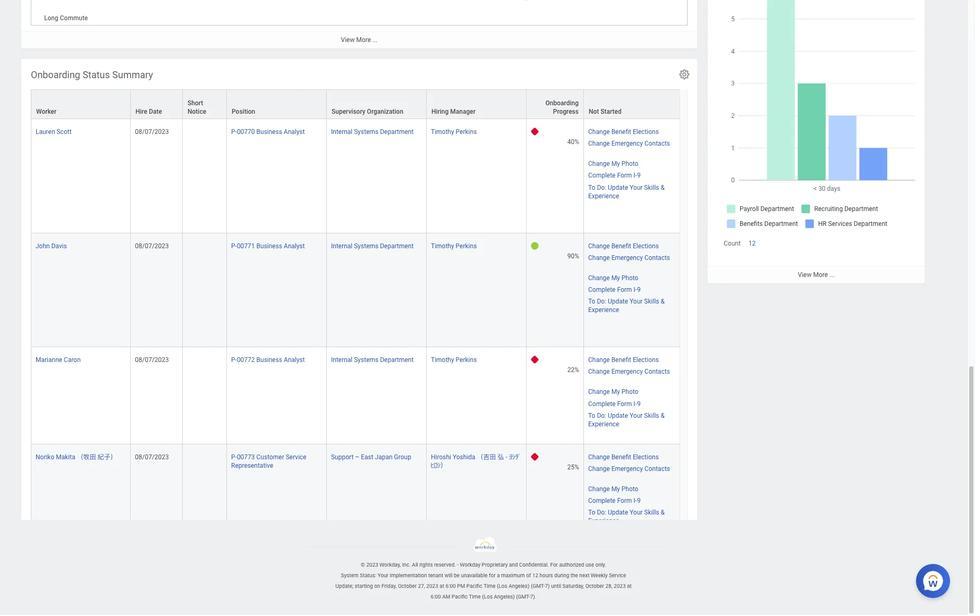 Task type: vqa. For each thing, say whether or not it's contained in the screenshot.
22% Photo
yes



Task type: describe. For each thing, give the bounding box(es) containing it.
p-00772 business analyst
[[231, 356, 305, 364]]

not started button
[[584, 90, 684, 119]]

short notice column header
[[183, 89, 227, 120]]

emergency for 22%
[[612, 368, 643, 376]]

00773
[[237, 453, 255, 461]]

perkins for 90%
[[456, 242, 477, 250]]

experience for 40%
[[589, 192, 620, 200]]

08/07/2023 for noriko makita （牧田 紀子）
[[135, 453, 169, 461]]

use
[[586, 562, 594, 568]]

to do: update your skills & experience for 25%
[[589, 509, 665, 525]]

7)
[[545, 583, 550, 589]]

hire
[[136, 108, 147, 115]]

customer
[[257, 453, 284, 461]]

complete form i-9 for 40%
[[589, 172, 641, 179]]

update for 90%
[[608, 298, 628, 305]]

my for 22%
[[612, 388, 620, 396]]

scott
[[57, 128, 72, 136]]

to do: update your skills & experience link for 40%
[[589, 182, 665, 200]]

1 change benefit elections link from the top
[[589, 126, 659, 136]]

system
[[341, 573, 359, 578]]

& for 40%
[[661, 184, 665, 191]]

started
[[601, 108, 622, 115]]

internal systems department for p-00772 business analyst
[[331, 356, 414, 364]]

–
[[355, 453, 359, 461]]

change for 90% 'change benefit elections' link
[[589, 242, 610, 250]]

pm
[[457, 583, 465, 589]]

change my photo link for 40%
[[589, 158, 639, 168]]

1 october from the left
[[398, 583, 417, 589]]

systems for p-00771 business analyst
[[354, 242, 379, 250]]

form for 40%
[[617, 172, 632, 179]]

change for 'change benefit elections' link related to 25%
[[589, 453, 610, 461]]

analyst for p-00771 business analyst
[[284, 242, 305, 250]]

photo for 22%
[[622, 388, 639, 396]]

summary
[[112, 69, 153, 80]]

items selected list for 25%
[[589, 451, 679, 525]]

change emergency contacts for 25%
[[589, 465, 670, 472]]

27,
[[418, 583, 425, 589]]

hiring manager
[[432, 108, 476, 115]]

change for 40%'s change my photo link
[[589, 160, 610, 168]]

manager
[[450, 108, 476, 115]]

form for 22%
[[617, 400, 632, 408]]

2 october from the left
[[586, 583, 604, 589]]

1 horizontal spatial 2023
[[427, 583, 439, 589]]

form for 25%
[[617, 497, 632, 505]]

hiroshi
[[431, 453, 451, 461]]

change for change emergency contacts link corresponding to 90%
[[589, 254, 610, 261]]

0 horizontal spatial (los
[[482, 594, 493, 600]]

workday,
[[380, 562, 401, 568]]

and
[[509, 562, 518, 568]]

22%
[[568, 366, 580, 374]]

1 at from the left
[[440, 583, 444, 589]]

worker
[[36, 108, 56, 115]]

row containing john davis
[[31, 233, 976, 347]]

implementation
[[390, 573, 427, 578]]

change my photo link for 22%
[[589, 386, 639, 396]]

until
[[551, 583, 561, 589]]

& for 22%
[[661, 412, 665, 419]]

p-00773 customer service representative
[[231, 453, 307, 469]]

on
[[374, 583, 380, 589]]

change for 22% change emergency contacts link
[[589, 368, 610, 376]]

ﾋﾛｼ）
[[431, 462, 447, 469]]

0 vertical spatial time
[[484, 583, 496, 589]]

0 vertical spatial pacific
[[467, 583, 483, 589]]

change benefit elections link for 90%
[[589, 240, 659, 250]]

your for 40%
[[630, 184, 643, 191]]

12 inside button
[[749, 240, 756, 247]]

noriko
[[36, 453, 54, 461]]

support – east japan group link
[[331, 451, 411, 461]]

status:
[[360, 573, 377, 578]]

short notice button
[[183, 90, 226, 119]]

more for long commute
[[356, 36, 371, 44]]

support
[[331, 453, 354, 461]]

0 horizontal spatial 2023
[[367, 562, 378, 568]]

for
[[489, 573, 496, 578]]

friday,
[[382, 583, 397, 589]]

1 horizontal spatial (gmt-
[[531, 583, 545, 589]]

view more ... for long commute
[[341, 36, 378, 44]]

hire date column header
[[131, 89, 183, 120]]

& for 25%
[[661, 509, 665, 516]]

department for p-00770 business analyst
[[380, 128, 414, 136]]

during
[[555, 573, 570, 578]]

yoshida
[[453, 453, 476, 461]]

do: for 40%
[[597, 184, 607, 191]]

tenant
[[428, 573, 444, 578]]

worker button
[[31, 90, 130, 119]]

my for 25%
[[612, 485, 620, 493]]

update for 25%
[[608, 509, 628, 516]]

support – east japan group
[[331, 453, 411, 461]]

1 vertical spatial pacific
[[452, 594, 468, 600]]

date
[[149, 108, 162, 115]]

japan
[[375, 453, 393, 461]]

change emergency contacts for 40%
[[589, 140, 670, 147]]

cell for p-00770 business analyst
[[183, 119, 227, 233]]

9 for 22%
[[637, 400, 641, 408]]

of
[[526, 573, 531, 578]]

onboarding for status
[[31, 69, 80, 80]]

change my photo link for 25%
[[589, 483, 639, 493]]

more for count
[[814, 271, 828, 279]]

davis
[[51, 242, 67, 250]]

skills for 25%
[[645, 509, 660, 516]]

change for change my photo link corresponding to 22%
[[589, 388, 610, 396]]

not
[[589, 108, 599, 115]]

marianne caron
[[36, 356, 81, 364]]

complete for 90%
[[589, 286, 616, 293]]

photo for 40%
[[622, 160, 639, 168]]

p-00771 business analyst link
[[231, 240, 305, 250]]

00771
[[237, 242, 255, 250]]

change my photo for 22%
[[589, 388, 639, 396]]

all
[[412, 562, 418, 568]]

p- for 00772
[[231, 356, 237, 364]]

lauren scott link
[[36, 126, 72, 136]]

... for long commute
[[373, 36, 378, 44]]

department for p-00771 business analyst
[[380, 242, 414, 250]]

0 horizontal spatial time
[[469, 594, 481, 600]]

form for 90%
[[617, 286, 632, 293]]

12 inside © 2023 workday, inc. all rights reserved. - workday proprietary and confidential. for authorized use only. system status: your implementation tenant will be unavailable for a maximum of 12 hours during the next weekly service update; starting on friday, october 27, 2023 at 6:00 pm pacific time (los angeles) (gmt-7) until saturday, october 28, 2023 at 6:00 am pacific time (los angeles) (gmt-7).
[[533, 573, 539, 578]]

time to fill my team element
[[708, 0, 925, 284]]

25%
[[568, 463, 580, 471]]

change benefit elections for 22%
[[589, 356, 659, 364]]

proprietary
[[482, 562, 508, 568]]

internal systems department link for p-00772 business analyst
[[331, 354, 414, 364]]

items selected list for 90%
[[589, 240, 679, 314]]

p- for 00773
[[231, 453, 237, 461]]

弘
[[498, 453, 504, 461]]

cell for p-00771 business analyst
[[183, 233, 227, 347]]

- inside © 2023 workday, inc. all rights reserved. - workday proprietary and confidential. for authorized use only. system status: your implementation tenant will be unavailable for a maximum of 12 hours during the next weekly service update; starting on friday, october 27, 2023 at 6:00 pm pacific time (los angeles) (gmt-7) until saturday, october 28, 2023 at 6:00 am pacific time (los angeles) (gmt-7).
[[457, 562, 459, 568]]

row containing marianne caron
[[31, 347, 976, 444]]

1 elections from the top
[[633, 128, 659, 136]]

long
[[44, 14, 58, 22]]

rights
[[420, 562, 433, 568]]

p-00772 business analyst link
[[231, 354, 305, 364]]

2 horizontal spatial 2023
[[614, 583, 626, 589]]

（吉田
[[477, 453, 496, 461]]

systems for p-00770 business analyst
[[354, 128, 379, 136]]

status
[[83, 69, 110, 80]]

workday
[[460, 562, 481, 568]]

hiring manager column header
[[427, 89, 527, 120]]

row containing lauren scott
[[31, 119, 976, 233]]

1 benefit from the top
[[612, 128, 632, 136]]

28,
[[606, 583, 613, 589]]

（牧田
[[77, 453, 96, 461]]

your inside © 2023 workday, inc. all rights reserved. - workday proprietary and confidential. for authorized use only. system status: your implementation tenant will be unavailable for a maximum of 12 hours during the next weekly service update; starting on friday, october 27, 2023 at 6:00 pm pacific time (los angeles) (gmt-7) until saturday, october 28, 2023 at 6:00 am pacific time (los angeles) (gmt-7).
[[378, 573, 389, 578]]

your for 22%
[[630, 412, 643, 419]]

configure onboarding status summary image
[[679, 69, 691, 80]]

hire date
[[136, 108, 162, 115]]

inc.
[[402, 562, 411, 568]]

to for 90%
[[589, 298, 596, 305]]

marianne caron link
[[36, 354, 81, 364]]

the
[[571, 573, 578, 578]]

2 at from the left
[[627, 583, 632, 589]]

elections for 22%
[[633, 356, 659, 364]]

40%
[[568, 138, 580, 146]]

change my photo for 40%
[[589, 160, 639, 168]]

experience for 25%
[[589, 517, 620, 525]]

hiroshi yoshida （吉田 弘 - ﾖｼﾀﾞ ﾋﾛｼ） link
[[431, 451, 522, 469]]

00770
[[237, 128, 255, 136]]

1 vertical spatial (gmt-
[[516, 594, 530, 600]]

& for 90%
[[661, 298, 665, 305]]

0 vertical spatial angeles)
[[509, 583, 530, 589]]

position
[[232, 108, 255, 115]]

unavailable
[[461, 573, 488, 578]]

change emergency contacts link for 90%
[[589, 252, 670, 261]]

onboarding progress
[[546, 99, 579, 115]]

p-00773 customer service representative link
[[231, 451, 307, 469]]

do: for 22%
[[597, 412, 607, 419]]

short notice
[[188, 99, 206, 115]]

i- for 90%
[[634, 286, 637, 293]]

lauren scott
[[36, 128, 72, 136]]



Task type: locate. For each thing, give the bounding box(es) containing it.
1 vertical spatial view more ... link
[[708, 266, 925, 284]]

0 vertical spatial systems
[[354, 128, 379, 136]]

photo for 90%
[[622, 274, 639, 282]]

2023 right 27,
[[427, 583, 439, 589]]

2 vertical spatial business
[[257, 356, 282, 364]]

4 items selected list from the top
[[589, 451, 679, 525]]

at right 28,
[[627, 583, 632, 589]]

0 vertical spatial view more ... link
[[21, 31, 698, 48]]

lauren
[[36, 128, 55, 136]]

emergency for 25%
[[612, 465, 643, 472]]

1 vertical spatial internal systems department
[[331, 242, 414, 250]]

3 timothy perkins from the top
[[431, 356, 477, 364]]

紀子）
[[98, 453, 117, 461]]

2 change my photo link from the top
[[589, 272, 639, 282]]

1 systems from the top
[[354, 128, 379, 136]]

long commute
[[44, 14, 88, 22]]

2 internal from the top
[[331, 242, 353, 250]]

photo for 25%
[[622, 485, 639, 493]]

perkins for 40%
[[456, 128, 477, 136]]

(los down a
[[497, 583, 508, 589]]

4 photo from the top
[[622, 485, 639, 493]]

supervisory organization column header
[[327, 89, 427, 120]]

1 horizontal spatial at
[[627, 583, 632, 589]]

1 horizontal spatial (los
[[497, 583, 508, 589]]

2 contacts from the top
[[645, 254, 670, 261]]

3 change emergency contacts link from the top
[[589, 366, 670, 376]]

2 change emergency contacts link from the top
[[589, 252, 670, 261]]

2 vertical spatial timothy perkins link
[[431, 354, 477, 364]]

2 perkins from the top
[[456, 242, 477, 250]]

analyst for p-00770 business analyst
[[284, 128, 305, 136]]

analyst right the 00771
[[284, 242, 305, 250]]

1 vertical spatial (los
[[482, 594, 493, 600]]

change benefit elections link
[[589, 126, 659, 136], [589, 240, 659, 250], [589, 354, 659, 364], [589, 451, 659, 461]]

1 vertical spatial timothy
[[431, 242, 454, 250]]

1 vertical spatial service
[[609, 573, 627, 578]]

08/07/2023 for lauren scott
[[135, 128, 169, 136]]

am
[[442, 594, 451, 600]]

i- for 40%
[[634, 172, 637, 179]]

to for 22%
[[589, 412, 596, 419]]

1 internal systems department from the top
[[331, 128, 414, 136]]

internal for p-00770 business analyst
[[331, 128, 353, 136]]

at
[[440, 583, 444, 589], [627, 583, 632, 589]]

4 complete from the top
[[589, 497, 616, 505]]

1 photo from the top
[[622, 160, 639, 168]]

hiring
[[432, 108, 449, 115]]

2 my from the top
[[612, 274, 620, 282]]

my for 90%
[[612, 274, 620, 282]]

view inside time to fill my team element
[[798, 271, 812, 279]]

(gmt- up 7).
[[531, 583, 545, 589]]

1 vertical spatial view more ...
[[798, 271, 835, 279]]

2 benefit from the top
[[612, 242, 632, 250]]

business for 00770
[[257, 128, 282, 136]]

update for 22%
[[608, 412, 628, 419]]

skills for 90%
[[645, 298, 660, 305]]

2 row from the top
[[31, 119, 976, 233]]

3 change emergency contacts from the top
[[589, 368, 670, 376]]

supervisory organization button
[[327, 90, 426, 119]]

items selected list for 40%
[[589, 126, 679, 200]]

change benefit elections for 90%
[[589, 242, 659, 250]]

1 form from the top
[[617, 172, 632, 179]]

0 vertical spatial timothy
[[431, 128, 454, 136]]

for
[[551, 562, 558, 568]]

2 vertical spatial perkins
[[456, 356, 477, 364]]

3 change from the top
[[589, 160, 610, 168]]

change for change my photo link associated with 25%
[[589, 485, 610, 493]]

0 vertical spatial 12
[[749, 240, 756, 247]]

makita
[[56, 453, 75, 461]]

service inside © 2023 workday, inc. all rights reserved. - workday proprietary and confidential. for authorized use only. system status: your implementation tenant will be unavailable for a maximum of 12 hours during the next weekly service update; starting on friday, october 27, 2023 at 6:00 pm pacific time (los angeles) (gmt-7) until saturday, october 28, 2023 at 6:00 am pacific time (los angeles) (gmt-7).
[[609, 573, 627, 578]]

a
[[497, 573, 500, 578]]

1 vertical spatial ...
[[830, 271, 835, 279]]

4 to do: update your skills & experience from the top
[[589, 509, 665, 525]]

time down for
[[484, 583, 496, 589]]

3 to do: update your skills & experience from the top
[[589, 412, 665, 428]]

internal systems department link for p-00770 business analyst
[[331, 126, 414, 136]]

3 & from the top
[[661, 412, 665, 419]]

at up am
[[440, 583, 444, 589]]

6:00 left am
[[431, 594, 441, 600]]

to do: update your skills & experience link for 90%
[[589, 296, 665, 314]]

2 update from the top
[[608, 298, 628, 305]]

2 to do: update your skills & experience from the top
[[589, 298, 665, 314]]

1 timothy perkins from the top
[[431, 128, 477, 136]]

i- for 25%
[[634, 497, 637, 505]]

2 change my photo from the top
[[589, 274, 639, 282]]

view for long commute
[[341, 36, 355, 44]]

onboarding progress column header
[[527, 89, 584, 120]]

confidential.
[[519, 562, 549, 568]]

change for first 'change benefit elections' link
[[589, 128, 610, 136]]

cell
[[183, 119, 227, 233], [183, 233, 227, 347], [183, 347, 227, 444], [183, 444, 227, 541]]

... inside the my team's retention risk element
[[373, 36, 378, 44]]

contacts for 40%
[[645, 140, 670, 147]]

service right customer on the left of the page
[[286, 453, 307, 461]]

experience for 90%
[[589, 306, 620, 314]]

1 horizontal spatial ...
[[830, 271, 835, 279]]

2 & from the top
[[661, 298, 665, 305]]

3 analyst from the top
[[284, 356, 305, 364]]

2 cell from the top
[[183, 233, 227, 347]]

12 button
[[749, 239, 758, 248]]

0 vertical spatial view
[[341, 36, 355, 44]]

will
[[445, 573, 453, 578]]

2023 right ©
[[367, 562, 378, 568]]

count
[[724, 240, 741, 247]]

2 business from the top
[[257, 242, 282, 250]]

my
[[612, 160, 620, 168], [612, 274, 620, 282], [612, 388, 620, 396], [612, 485, 620, 493]]

service inside p-00773 customer service representative
[[286, 453, 307, 461]]

timothy perkins for 22%
[[431, 356, 477, 364]]

position column header
[[227, 89, 327, 120]]

ﾖｼﾀﾞ
[[509, 453, 522, 461]]

p-00770 business analyst
[[231, 128, 305, 136]]

3 i- from the top
[[634, 400, 637, 408]]

0 vertical spatial timothy perkins link
[[431, 126, 477, 136]]

1 items selected list from the top
[[589, 126, 679, 200]]

4 to from the top
[[589, 509, 596, 516]]

contacts
[[645, 140, 670, 147], [645, 254, 670, 261], [645, 368, 670, 376], [645, 465, 670, 472]]

2 vertical spatial internal
[[331, 356, 353, 364]]

east
[[361, 453, 374, 461]]

1 experience from the top
[[589, 192, 620, 200]]

1 row from the top
[[31, 89, 976, 120]]

2 vertical spatial systems
[[354, 356, 379, 364]]

1 horizontal spatial 12
[[749, 240, 756, 247]]

1 contacts from the top
[[645, 140, 670, 147]]

2 systems from the top
[[354, 242, 379, 250]]

4 i- from the top
[[634, 497, 637, 505]]

change my photo for 90%
[[589, 274, 639, 282]]

weekly
[[591, 573, 608, 578]]

1 horizontal spatial service
[[609, 573, 627, 578]]

onboarding status summary
[[31, 69, 153, 80]]

benefit for 90%
[[612, 242, 632, 250]]

change benefit elections for 25%
[[589, 453, 659, 461]]

2 change benefit elections link from the top
[[589, 240, 659, 250]]

0 vertical spatial business
[[257, 128, 282, 136]]

4 change from the top
[[589, 242, 610, 250]]

2 photo from the top
[[622, 274, 639, 282]]

contacts for 25%
[[645, 465, 670, 472]]

1 vertical spatial view
[[798, 271, 812, 279]]

0 horizontal spatial view more ... link
[[21, 31, 698, 48]]

... for count
[[830, 271, 835, 279]]

benefit for 22%
[[612, 356, 632, 364]]

view more ... inside time to fill my team element
[[798, 271, 835, 279]]

1 horizontal spatial view
[[798, 271, 812, 279]]

john davis
[[36, 242, 67, 250]]

0 horizontal spatial -
[[457, 562, 459, 568]]

12 right count
[[749, 240, 756, 247]]

- up the be
[[457, 562, 459, 568]]

3 elections from the top
[[633, 356, 659, 364]]

0 horizontal spatial at
[[440, 583, 444, 589]]

october down implementation
[[398, 583, 417, 589]]

3 my from the top
[[612, 388, 620, 396]]

more inside the my team's retention risk element
[[356, 36, 371, 44]]

2 change benefit elections from the top
[[589, 242, 659, 250]]

1 horizontal spatial -
[[506, 453, 508, 461]]

3 timothy from the top
[[431, 356, 454, 364]]

0 vertical spatial more
[[356, 36, 371, 44]]

p-00770 business analyst link
[[231, 126, 305, 136]]

6 change from the top
[[589, 274, 610, 282]]

john davis link
[[36, 240, 67, 250]]

0 horizontal spatial service
[[286, 453, 307, 461]]

elections
[[633, 128, 659, 136], [633, 242, 659, 250], [633, 356, 659, 364], [633, 453, 659, 461]]

0 horizontal spatial 6:00
[[431, 594, 441, 600]]

1 9 from the top
[[637, 172, 641, 179]]

hire date button
[[131, 90, 182, 119]]

4 p- from the top
[[231, 453, 237, 461]]

view more ... link for long commute
[[21, 31, 698, 48]]

0 vertical spatial ...
[[373, 36, 378, 44]]

business inside p-00772 business analyst link
[[257, 356, 282, 364]]

onboarding inside popup button
[[546, 99, 579, 107]]

1 vertical spatial 6:00
[[431, 594, 441, 600]]

1 complete from the top
[[589, 172, 616, 179]]

experience
[[589, 192, 620, 200], [589, 306, 620, 314], [589, 420, 620, 428], [589, 517, 620, 525]]

representative
[[231, 462, 273, 469]]

0 vertical spatial internal
[[331, 128, 353, 136]]

analyst right 00772
[[284, 356, 305, 364]]

noriko makita （牧田 紀子）
[[36, 453, 117, 461]]

4 change benefit elections from the top
[[589, 453, 659, 461]]

90%
[[568, 252, 580, 260]]

to for 25%
[[589, 509, 596, 516]]

1 vertical spatial timothy perkins link
[[431, 240, 477, 250]]

2 department from the top
[[380, 242, 414, 250]]

to do: update your skills & experience link for 22%
[[589, 410, 665, 428]]

timothy perkins
[[431, 128, 477, 136], [431, 242, 477, 250], [431, 356, 477, 364]]

your for 90%
[[630, 298, 643, 305]]

2 complete form i-9 from the top
[[589, 286, 641, 293]]

my team's retention risk element
[[21, 0, 698, 48]]

my for 40%
[[612, 160, 620, 168]]

1 horizontal spatial onboarding
[[546, 99, 579, 107]]

4 experience from the top
[[589, 517, 620, 525]]

i- for 22%
[[634, 400, 637, 408]]

elections for 25%
[[633, 453, 659, 461]]

your
[[630, 184, 643, 191], [630, 298, 643, 305], [630, 412, 643, 419], [630, 509, 643, 516], [378, 573, 389, 578]]

&
[[661, 184, 665, 191], [661, 298, 665, 305], [661, 412, 665, 419], [661, 509, 665, 516]]

2 timothy perkins link from the top
[[431, 240, 477, 250]]

october down weekly
[[586, 583, 604, 589]]

to do: update your skills & experience link for 25%
[[589, 507, 665, 525]]

elections for 90%
[[633, 242, 659, 250]]

0 vertical spatial 6:00
[[446, 583, 456, 589]]

4 change benefit elections link from the top
[[589, 451, 659, 461]]

change my photo link
[[589, 158, 639, 168], [589, 272, 639, 282], [589, 386, 639, 396], [589, 483, 639, 493]]

2 experience from the top
[[589, 306, 620, 314]]

0 horizontal spatial onboarding
[[31, 69, 80, 80]]

1 vertical spatial time
[[469, 594, 481, 600]]

- right 弘
[[506, 453, 508, 461]]

00772
[[237, 356, 255, 364]]

3 business from the top
[[257, 356, 282, 364]]

change my photo link for 90%
[[589, 272, 639, 282]]

timothy for 90%
[[431, 242, 454, 250]]

3 photo from the top
[[622, 388, 639, 396]]

2 vertical spatial internal systems department
[[331, 356, 414, 364]]

more inside time to fill my team element
[[814, 271, 828, 279]]

change for change emergency contacts link corresponding to 25%
[[589, 465, 610, 472]]

3 cell from the top
[[183, 347, 227, 444]]

0 horizontal spatial more
[[356, 36, 371, 44]]

0 horizontal spatial view
[[341, 36, 355, 44]]

1 vertical spatial internal systems department link
[[331, 240, 414, 250]]

3 items selected list from the top
[[589, 354, 679, 428]]

1 internal from the top
[[331, 128, 353, 136]]

internal for p-00772 business analyst
[[331, 356, 353, 364]]

1 horizontal spatial 6:00
[[446, 583, 456, 589]]

2 to do: update your skills & experience link from the top
[[589, 296, 665, 314]]

next
[[580, 573, 590, 578]]

onboarding up progress
[[546, 99, 579, 107]]

onboarding status summary element
[[21, 59, 976, 573]]

your for 25%
[[630, 509, 643, 516]]

4 emergency from the top
[[612, 465, 643, 472]]

2 vertical spatial timothy perkins
[[431, 356, 477, 364]]

angeles) down a
[[494, 594, 515, 600]]

view more ... for count
[[798, 271, 835, 279]]

1 horizontal spatial more
[[814, 271, 828, 279]]

business for 00771
[[257, 242, 282, 250]]

change emergency contacts
[[589, 140, 670, 147], [589, 254, 670, 261], [589, 368, 670, 376], [589, 465, 670, 472]]

1 do: from the top
[[597, 184, 607, 191]]

business inside p-00770 business analyst link
[[257, 128, 282, 136]]

0 vertical spatial perkins
[[456, 128, 477, 136]]

4 skills from the top
[[645, 509, 660, 516]]

1 vertical spatial timothy perkins
[[431, 242, 477, 250]]

timothy perkins link for 22%
[[431, 354, 477, 364]]

1 vertical spatial business
[[257, 242, 282, 250]]

© 2023 workday, inc. all rights reserved. - workday proprietary and confidential. for authorized use only. system status: your implementation tenant will be unavailable for a maximum of 12 hours during the next weekly service update; starting on friday, october 27, 2023 at 6:00 pm pacific time (los angeles) (gmt-7) until saturday, october 28, 2023 at 6:00 am pacific time (los angeles) (gmt-7).
[[336, 562, 632, 600]]

1 08/07/2023 from the top
[[135, 128, 169, 136]]

0 horizontal spatial ...
[[373, 36, 378, 44]]

to do: update your skills & experience for 90%
[[589, 298, 665, 314]]

-
[[506, 453, 508, 461], [457, 562, 459, 568]]

department
[[380, 128, 414, 136], [380, 242, 414, 250], [380, 356, 414, 364]]

marianne
[[36, 356, 62, 364]]

7 change from the top
[[589, 356, 610, 364]]

timothy
[[431, 128, 454, 136], [431, 242, 454, 250], [431, 356, 454, 364]]

internal systems department
[[331, 128, 414, 136], [331, 242, 414, 250], [331, 356, 414, 364]]

1 business from the top
[[257, 128, 282, 136]]

starting
[[355, 583, 373, 589]]

view inside the my team's retention risk element
[[341, 36, 355, 44]]

1 vertical spatial angeles)
[[494, 594, 515, 600]]

onboarding
[[31, 69, 80, 80], [546, 99, 579, 107]]

footer
[[0, 537, 968, 602]]

complete
[[589, 172, 616, 179], [589, 286, 616, 293], [589, 400, 616, 408], [589, 497, 616, 505]]

onboarding for progress
[[546, 99, 579, 107]]

short
[[188, 99, 203, 107]]

4 complete form i-9 link from the top
[[589, 495, 641, 505]]

change emergency contacts link for 40%
[[589, 138, 670, 147]]

0 horizontal spatial october
[[398, 583, 417, 589]]

complete form i-9 link for 22%
[[589, 398, 641, 408]]

... inside time to fill my team element
[[830, 271, 835, 279]]

1 vertical spatial -
[[457, 562, 459, 568]]

row containing noriko makita （牧田 紀子）
[[31, 444, 976, 541]]

0 vertical spatial (los
[[497, 583, 508, 589]]

1 vertical spatial department
[[380, 242, 414, 250]]

0 vertical spatial onboarding
[[31, 69, 80, 80]]

3 timothy perkins link from the top
[[431, 354, 477, 364]]

update
[[608, 184, 628, 191], [608, 298, 628, 305], [608, 412, 628, 419], [608, 509, 628, 516]]

1 vertical spatial more
[[814, 271, 828, 279]]

(gmt- down of
[[516, 594, 530, 600]]

timothy for 40%
[[431, 128, 454, 136]]

service up 28,
[[609, 573, 627, 578]]

3 form from the top
[[617, 400, 632, 408]]

benefit
[[612, 128, 632, 136], [612, 242, 632, 250], [612, 356, 632, 364], [612, 453, 632, 461]]

timothy perkins link for 40%
[[431, 126, 477, 136]]

08/07/2023 for marianne caron
[[135, 356, 169, 364]]

only.
[[596, 562, 607, 568]]

2 skills from the top
[[645, 298, 660, 305]]

complete form i-9 link
[[589, 170, 641, 179], [589, 284, 641, 293], [589, 398, 641, 408], [589, 495, 641, 505]]

5 row from the top
[[31, 444, 976, 541]]

1 vertical spatial systems
[[354, 242, 379, 250]]

9 change from the top
[[589, 388, 610, 396]]

6:00 left the pm on the bottom of page
[[446, 583, 456, 589]]

1 horizontal spatial october
[[586, 583, 604, 589]]

view
[[341, 36, 355, 44], [798, 271, 812, 279]]

row containing short notice
[[31, 89, 976, 120]]

supervisory
[[332, 108, 366, 115]]

0 vertical spatial service
[[286, 453, 307, 461]]

0 vertical spatial department
[[380, 128, 414, 136]]

2 do: from the top
[[597, 298, 607, 305]]

1 horizontal spatial time
[[484, 583, 496, 589]]

perkins
[[456, 128, 477, 136], [456, 242, 477, 250], [456, 356, 477, 364]]

1 department from the top
[[380, 128, 414, 136]]

systems
[[354, 128, 379, 136], [354, 242, 379, 250], [354, 356, 379, 364]]

pacific down the pm on the bottom of page
[[452, 594, 468, 600]]

row
[[31, 89, 976, 120], [31, 119, 976, 233], [31, 233, 976, 347], [31, 347, 976, 444], [31, 444, 976, 541]]

worker column header
[[31, 89, 131, 120]]

business inside p-00771 business analyst link
[[257, 242, 282, 250]]

2 form from the top
[[617, 286, 632, 293]]

0 horizontal spatial (gmt-
[[516, 594, 530, 600]]

3 change benefit elections from the top
[[589, 356, 659, 364]]

0 vertical spatial (gmt-
[[531, 583, 545, 589]]

supervisory organization
[[332, 108, 404, 115]]

complete for 25%
[[589, 497, 616, 505]]

3 skills from the top
[[645, 412, 660, 419]]

p- for 00771
[[231, 242, 237, 250]]

view more ... inside the my team's retention risk element
[[341, 36, 378, 44]]

0 vertical spatial view more ...
[[341, 36, 378, 44]]

items selected list
[[589, 126, 679, 200], [589, 240, 679, 314], [589, 354, 679, 428], [589, 451, 679, 525]]

change emergency contacts for 22%
[[589, 368, 670, 376]]

to do: update your skills & experience for 40%
[[589, 184, 665, 200]]

change my photo
[[589, 160, 639, 168], [589, 274, 639, 282], [589, 388, 639, 396], [589, 485, 639, 493]]

4 benefit from the top
[[612, 453, 632, 461]]

1 vertical spatial 12
[[533, 573, 539, 578]]

time down unavailable
[[469, 594, 481, 600]]

to for 40%
[[589, 184, 596, 191]]

(los down for
[[482, 594, 493, 600]]

1 vertical spatial analyst
[[284, 242, 305, 250]]

1 change from the top
[[589, 128, 610, 136]]

timothy perkins for 40%
[[431, 128, 477, 136]]

internal systems department for p-00771 business analyst
[[331, 242, 414, 250]]

1 vertical spatial internal
[[331, 242, 353, 250]]

7).
[[530, 594, 537, 600]]

9 for 25%
[[637, 497, 641, 505]]

hiring manager button
[[427, 90, 526, 119]]

change
[[589, 128, 610, 136], [589, 140, 610, 147], [589, 160, 610, 168], [589, 242, 610, 250], [589, 254, 610, 261], [589, 274, 610, 282], [589, 356, 610, 364], [589, 368, 610, 376], [589, 388, 610, 396], [589, 453, 610, 461], [589, 465, 610, 472], [589, 485, 610, 493]]

1 emergency from the top
[[612, 140, 643, 147]]

2 timothy from the top
[[431, 242, 454, 250]]

do: for 25%
[[597, 509, 607, 516]]

6:00
[[446, 583, 456, 589], [431, 594, 441, 600]]

progress
[[553, 108, 579, 115]]

08/07/2023 for john davis
[[135, 242, 169, 250]]

p- for 00770
[[231, 128, 237, 136]]

4 contacts from the top
[[645, 465, 670, 472]]

3 do: from the top
[[597, 412, 607, 419]]

1 update from the top
[[608, 184, 628, 191]]

3 to from the top
[[589, 412, 596, 419]]

1 vertical spatial perkins
[[456, 242, 477, 250]]

authorized
[[560, 562, 585, 568]]

i-
[[634, 172, 637, 179], [634, 286, 637, 293], [634, 400, 637, 408], [634, 497, 637, 505]]

4 change my photo link from the top
[[589, 483, 639, 493]]

complete form i-9 link for 25%
[[589, 495, 641, 505]]

0 vertical spatial analyst
[[284, 128, 305, 136]]

business right the 00771
[[257, 242, 282, 250]]

12 right of
[[533, 573, 539, 578]]

not started
[[589, 108, 622, 115]]

- inside hiroshi yoshida （吉田 弘 - ﾖｼﾀﾞ ﾋﾛｼ）
[[506, 453, 508, 461]]

0 vertical spatial internal systems department link
[[331, 126, 414, 136]]

2 to from the top
[[589, 298, 596, 305]]

0 horizontal spatial 12
[[533, 573, 539, 578]]

0 horizontal spatial view more ...
[[341, 36, 378, 44]]

business right 00770 in the top left of the page
[[257, 128, 282, 136]]

1 horizontal spatial view more ... link
[[708, 266, 925, 284]]

4 to do: update your skills & experience link from the top
[[589, 507, 665, 525]]

1 vertical spatial onboarding
[[546, 99, 579, 107]]

business for 00772
[[257, 356, 282, 364]]

saturday,
[[563, 583, 584, 589]]

2 vertical spatial internal systems department link
[[331, 354, 414, 364]]

onboarding progress button
[[527, 90, 584, 119]]

angeles) down the maximum
[[509, 583, 530, 589]]

3 change benefit elections link from the top
[[589, 354, 659, 364]]

p- inside p-00773 customer service representative
[[231, 453, 237, 461]]

timothy perkins for 90%
[[431, 242, 477, 250]]

position button
[[227, 90, 326, 119]]

1 change emergency contacts link from the top
[[589, 138, 670, 147]]

0 vertical spatial internal systems department
[[331, 128, 414, 136]]

3 9 from the top
[[637, 400, 641, 408]]

update for 40%
[[608, 184, 628, 191]]

footer containing © 2023 workday, inc. all rights reserved. - workday proprietary and confidential. for authorized use only. system status: your implementation tenant will be unavailable for a maximum of 12 hours during the next weekly service update; starting on friday, october 27, 2023 at 6:00 pm pacific time (los angeles) (gmt-7) until saturday, october 28, 2023 at 6:00 am pacific time (los angeles) (gmt-7).
[[0, 537, 968, 602]]

items selected list for 22%
[[589, 354, 679, 428]]

to do: update your skills & experience for 22%
[[589, 412, 665, 428]]

john
[[36, 242, 50, 250]]

0 vertical spatial timothy perkins
[[431, 128, 477, 136]]

3 08/07/2023 from the top
[[135, 356, 169, 364]]

2 vertical spatial analyst
[[284, 356, 305, 364]]

change emergency contacts link for 25%
[[589, 463, 670, 472]]

business right 00772
[[257, 356, 282, 364]]

1 change benefit elections from the top
[[589, 128, 659, 136]]

analyst down position column header
[[284, 128, 305, 136]]

caron
[[64, 356, 81, 364]]

2 vertical spatial department
[[380, 356, 414, 364]]

notice
[[188, 108, 206, 115]]

2 timothy perkins from the top
[[431, 242, 477, 250]]

internal systems department for p-00770 business analyst
[[331, 128, 414, 136]]

2 vertical spatial timothy
[[431, 356, 454, 364]]

onboarding up 'worker'
[[31, 69, 80, 80]]

08/07/2023
[[135, 128, 169, 136], [135, 242, 169, 250], [135, 356, 169, 364], [135, 453, 169, 461]]

p-00771 business analyst
[[231, 242, 305, 250]]

reserved.
[[434, 562, 456, 568]]

pacific down unavailable
[[467, 583, 483, 589]]

2023 right 28,
[[614, 583, 626, 589]]

9 for 40%
[[637, 172, 641, 179]]

1 horizontal spatial view more ...
[[798, 271, 835, 279]]

0 vertical spatial -
[[506, 453, 508, 461]]

3 experience from the top
[[589, 420, 620, 428]]

3 to do: update your skills & experience link from the top
[[589, 410, 665, 428]]

3 change my photo link from the top
[[589, 386, 639, 396]]



